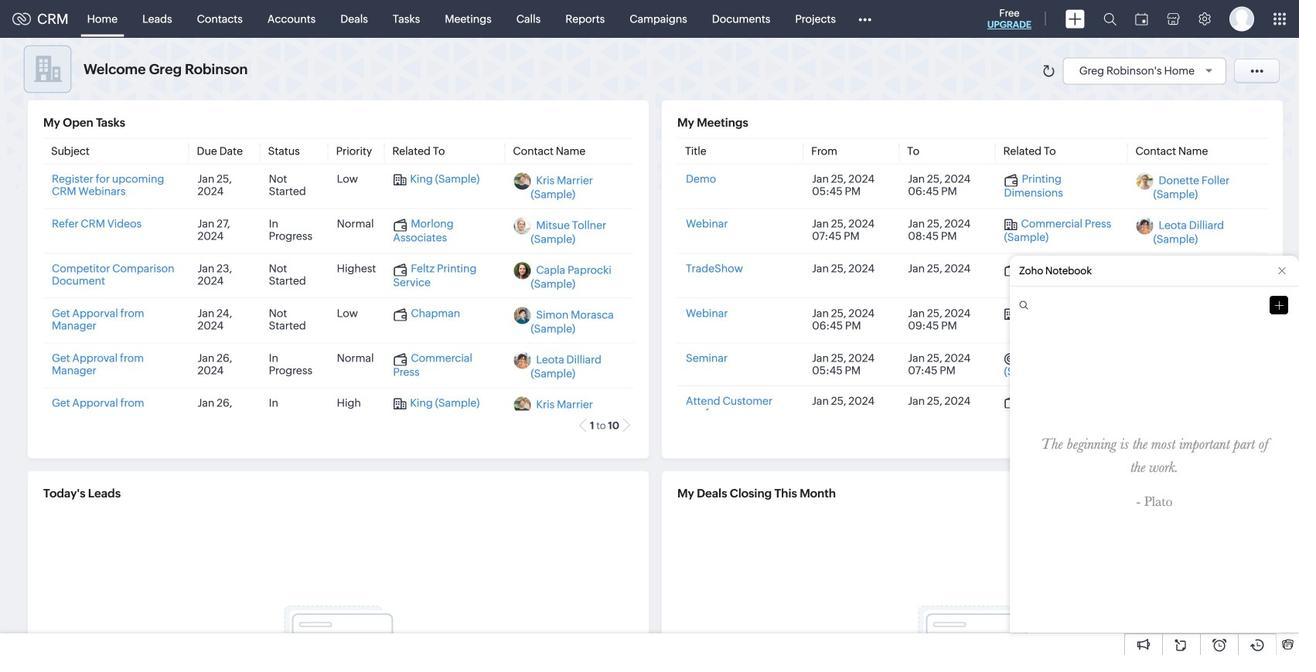 Task type: vqa. For each thing, say whether or not it's contained in the screenshot.
THE CHEMEL (SAMPLE)
no



Task type: describe. For each thing, give the bounding box(es) containing it.
create menu element
[[1056, 0, 1094, 38]]

search element
[[1094, 0, 1126, 38]]

Other Modules field
[[848, 7, 882, 31]]

profile element
[[1220, 0, 1264, 38]]



Task type: locate. For each thing, give the bounding box(es) containing it.
calendar image
[[1135, 13, 1149, 25]]

create menu image
[[1066, 10, 1085, 28]]

search image
[[1104, 12, 1117, 26]]

profile image
[[1230, 7, 1254, 31]]

logo image
[[12, 13, 31, 25]]



